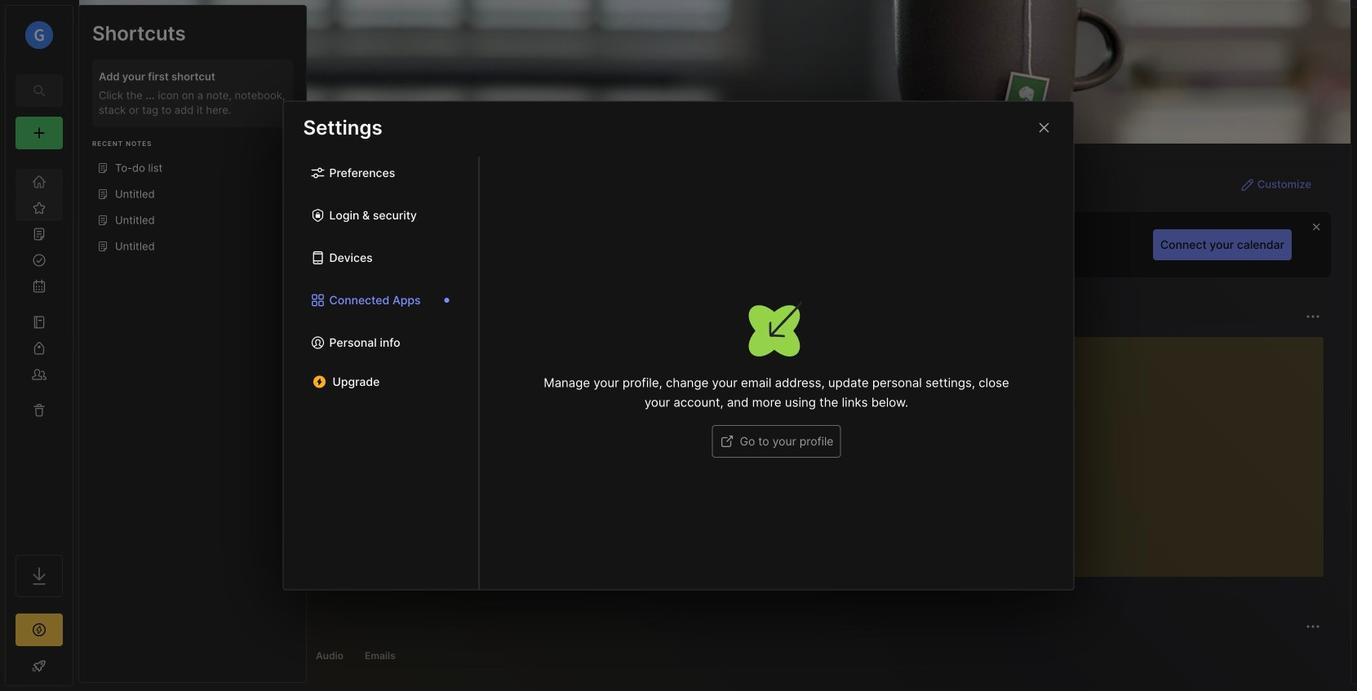Task type: vqa. For each thing, say whether or not it's contained in the screenshot.
the tags in the top of the page
no



Task type: describe. For each thing, give the bounding box(es) containing it.
close image
[[1034, 118, 1054, 138]]

edit search image
[[29, 81, 49, 100]]

main element
[[0, 0, 78, 691]]



Task type: locate. For each thing, give the bounding box(es) containing it.
upgrade image
[[29, 620, 49, 640]]

home image
[[31, 174, 47, 190]]

Start writing… text field
[[945, 337, 1323, 564]]

tab list
[[284, 157, 479, 590], [109, 336, 905, 356], [109, 646, 1318, 666]]

row group
[[105, 366, 840, 588]]

tree inside main element
[[6, 159, 73, 540]]

tree
[[6, 159, 73, 540]]

tab
[[109, 336, 156, 356], [163, 336, 229, 356], [109, 646, 171, 666], [233, 646, 302, 666], [308, 646, 351, 666], [357, 646, 403, 666]]



